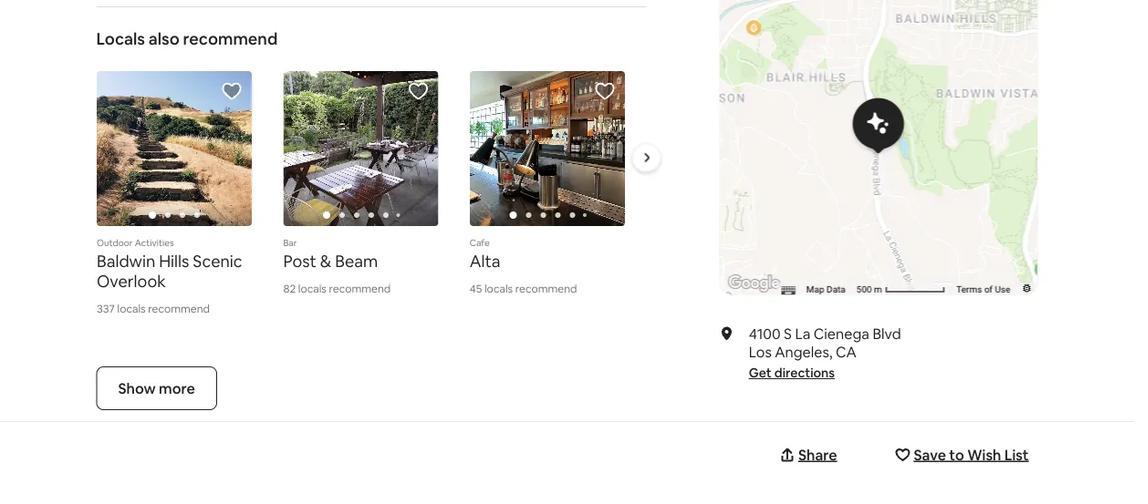 Task type: describe. For each thing, give the bounding box(es) containing it.
500 m button
[[851, 283, 951, 296]]

baldwin
[[96, 251, 155, 272]]

locals also recommend
[[96, 28, 278, 50]]

get directions link
[[749, 365, 835, 382]]

recommend for locals also recommend
[[183, 28, 278, 50]]

45
[[469, 282, 482, 296]]

locals
[[96, 28, 145, 50]]

337
[[96, 302, 114, 316]]

wish
[[968, 446, 1002, 465]]

angeles,
[[775, 343, 833, 361]]

terms of use link
[[957, 284, 1011, 295]]

post
[[283, 251, 316, 272]]

more
[[159, 379, 195, 398]]

recommend for 337 locals recommend
[[148, 302, 210, 316]]

500
[[857, 284, 872, 295]]

hills
[[159, 251, 189, 272]]

directions
[[775, 365, 835, 382]]

&
[[320, 251, 331, 272]]

list
[[1005, 446, 1029, 465]]

save this item image for alta
[[595, 81, 615, 101]]

data
[[827, 284, 846, 295]]

recommend for 82 locals recommend
[[329, 282, 391, 296]]

4100
[[749, 325, 781, 343]]

to
[[949, 446, 965, 465]]

map data button
[[807, 284, 846, 296]]

bar
[[283, 237, 297, 249]]

get
[[749, 365, 772, 382]]

report errors in the road map or imagery to google image
[[1022, 283, 1033, 294]]

map data
[[807, 284, 846, 295]]

locals for post & beam
[[298, 282, 326, 296]]

share
[[799, 446, 837, 465]]

terms
[[957, 284, 983, 295]]

show more
[[118, 379, 195, 398]]

save
[[914, 446, 946, 465]]

la
[[795, 325, 811, 343]]



Task type: vqa. For each thing, say whether or not it's contained in the screenshot.
YOU
no



Task type: locate. For each thing, give the bounding box(es) containing it.
locals right 45
[[484, 282, 513, 296]]

82 locals recommend
[[283, 282, 391, 296]]

outdoor
[[96, 237, 132, 249]]

ca
[[836, 343, 857, 361]]

1 horizontal spatial locals
[[298, 282, 326, 296]]

cafe alta
[[469, 237, 500, 272]]

0 horizontal spatial save this item image
[[221, 81, 241, 101]]

activities
[[134, 237, 173, 249]]

82
[[283, 282, 295, 296]]

1 horizontal spatial save this item image
[[595, 81, 615, 101]]

500 m
[[857, 284, 885, 295]]

45 locals recommend
[[469, 282, 577, 296]]

save to wish list button
[[892, 437, 1038, 474]]

recommend down alta link
[[515, 282, 577, 296]]

locals right 337 on the left
[[117, 302, 145, 316]]

show
[[118, 379, 156, 398]]

map
[[807, 284, 825, 295]]

outdoor activities baldwin hills scenic overlook
[[96, 237, 242, 293]]

recommend down baldwin hills scenic overlook link
[[148, 302, 210, 316]]

1 save this item image from the left
[[221, 81, 241, 101]]

share button
[[777, 437, 846, 474]]

locals for baldwin hills scenic overlook
[[117, 302, 145, 316]]

use
[[995, 284, 1011, 295]]

alta
[[469, 251, 500, 272]]

locals for alta
[[484, 282, 513, 296]]

locals right 82
[[298, 282, 326, 296]]

google image
[[724, 272, 785, 296]]

cienega
[[814, 325, 870, 343]]

s
[[784, 325, 792, 343]]

2 horizontal spatial locals
[[484, 282, 513, 296]]

scenic
[[192, 251, 242, 272]]

blvd
[[873, 325, 902, 343]]

save to wish list
[[914, 446, 1029, 465]]

overlook
[[96, 271, 165, 293]]

recommend down the post & beam link
[[329, 282, 391, 296]]

locals
[[298, 282, 326, 296], [484, 282, 513, 296], [117, 302, 145, 316]]

cafe
[[469, 237, 489, 249]]

los
[[749, 343, 772, 361]]

4100 s la cienega blvd los angeles, ca get directions
[[749, 325, 902, 382]]

recommend for 45 locals recommend
[[515, 282, 577, 296]]

recommend
[[183, 28, 278, 50], [329, 282, 391, 296], [515, 282, 577, 296], [148, 302, 210, 316]]

beam
[[335, 251, 378, 272]]

save this item image for activities
[[221, 81, 241, 101]]

m
[[875, 284, 883, 295]]

show more button
[[96, 367, 217, 411]]

2 save this item image from the left
[[595, 81, 615, 101]]

baldwin hills scenic overlook link
[[96, 251, 251, 293]]

terms of use
[[957, 284, 1011, 295]]

bar post & beam
[[283, 237, 378, 272]]

map region
[[712, 0, 1135, 495]]

337 locals recommend
[[96, 302, 210, 316]]

alta link
[[469, 251, 625, 272]]

of
[[985, 284, 993, 295]]

save this item image
[[408, 81, 428, 101]]

next image
[[641, 152, 652, 163]]

also
[[149, 28, 180, 50]]

keyboard shortcuts image
[[781, 286, 796, 295]]

0 horizontal spatial locals
[[117, 302, 145, 316]]

recommend right also
[[183, 28, 278, 50]]

save this item image
[[221, 81, 241, 101], [595, 81, 615, 101]]

post & beam link
[[283, 251, 438, 272]]



